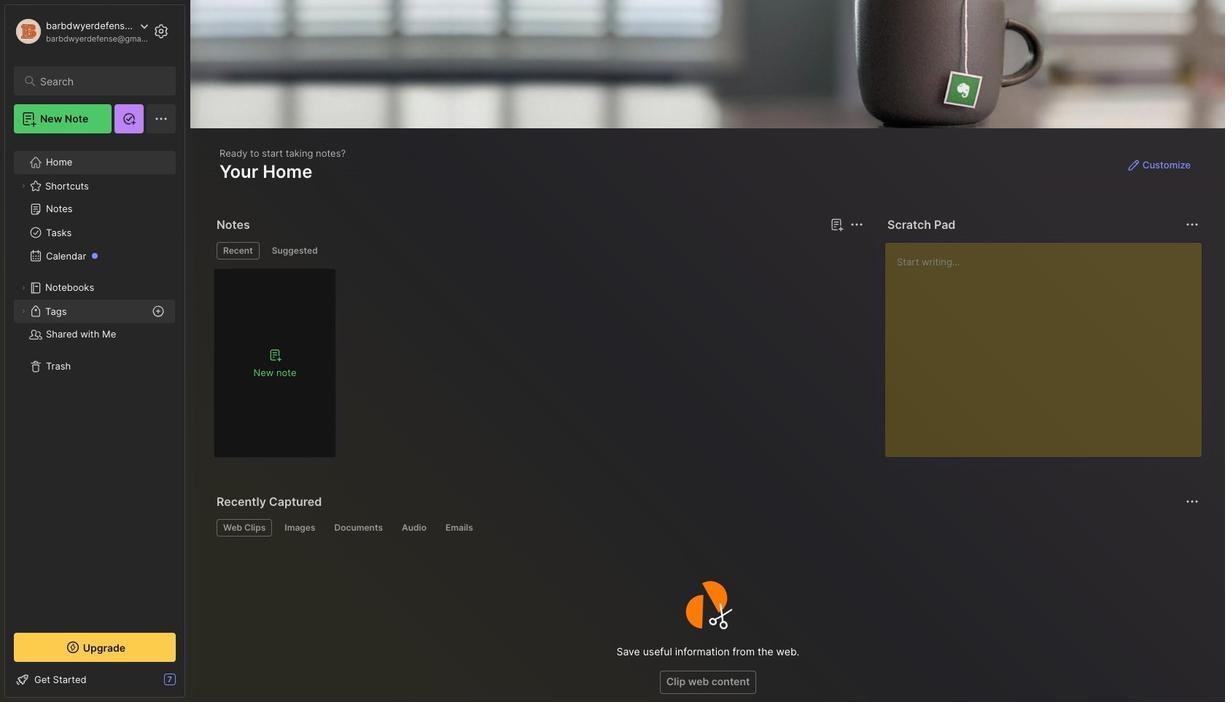 Task type: vqa. For each thing, say whether or not it's contained in the screenshot.
'group' at left
no



Task type: locate. For each thing, give the bounding box(es) containing it.
main element
[[0, 0, 190, 702]]

tab
[[217, 242, 259, 260], [265, 242, 324, 260], [217, 519, 272, 537], [278, 519, 322, 537], [328, 519, 389, 537], [395, 519, 433, 537], [439, 519, 480, 537]]

1 more actions image from the top
[[1184, 216, 1201, 233]]

2 more actions image from the top
[[1184, 493, 1201, 511]]

1 vertical spatial tab list
[[217, 519, 1197, 537]]

1 vertical spatial more actions field
[[1182, 492, 1203, 512]]

0 vertical spatial more actions field
[[1182, 214, 1203, 235]]

1 vertical spatial more actions image
[[1184, 493, 1201, 511]]

Account field
[[14, 17, 149, 46]]

tab list
[[217, 242, 861, 260], [217, 519, 1197, 537]]

click to collapse image
[[184, 675, 195, 693]]

More actions field
[[1182, 214, 1203, 235], [1182, 492, 1203, 512]]

1 more actions field from the top
[[1182, 214, 1203, 235]]

tree inside main element
[[5, 142, 185, 620]]

more actions image for second more actions field
[[1184, 493, 1201, 511]]

0 vertical spatial more actions image
[[1184, 216, 1201, 233]]

more actions image
[[1184, 216, 1201, 233], [1184, 493, 1201, 511]]

None search field
[[40, 72, 163, 90]]

0 vertical spatial tab list
[[217, 242, 861, 260]]

more actions image for first more actions field
[[1184, 216, 1201, 233]]

expand tags image
[[19, 307, 28, 316]]

tree
[[5, 142, 185, 620]]



Task type: describe. For each thing, give the bounding box(es) containing it.
none search field inside main element
[[40, 72, 163, 90]]

2 tab list from the top
[[217, 519, 1197, 537]]

2 more actions field from the top
[[1182, 492, 1203, 512]]

settings image
[[152, 23, 170, 40]]

expand notebooks image
[[19, 284, 28, 292]]

Help and Learning task checklist field
[[5, 668, 185, 691]]

Search text field
[[40, 74, 163, 88]]

Start writing… text field
[[897, 243, 1201, 446]]

1 tab list from the top
[[217, 242, 861, 260]]



